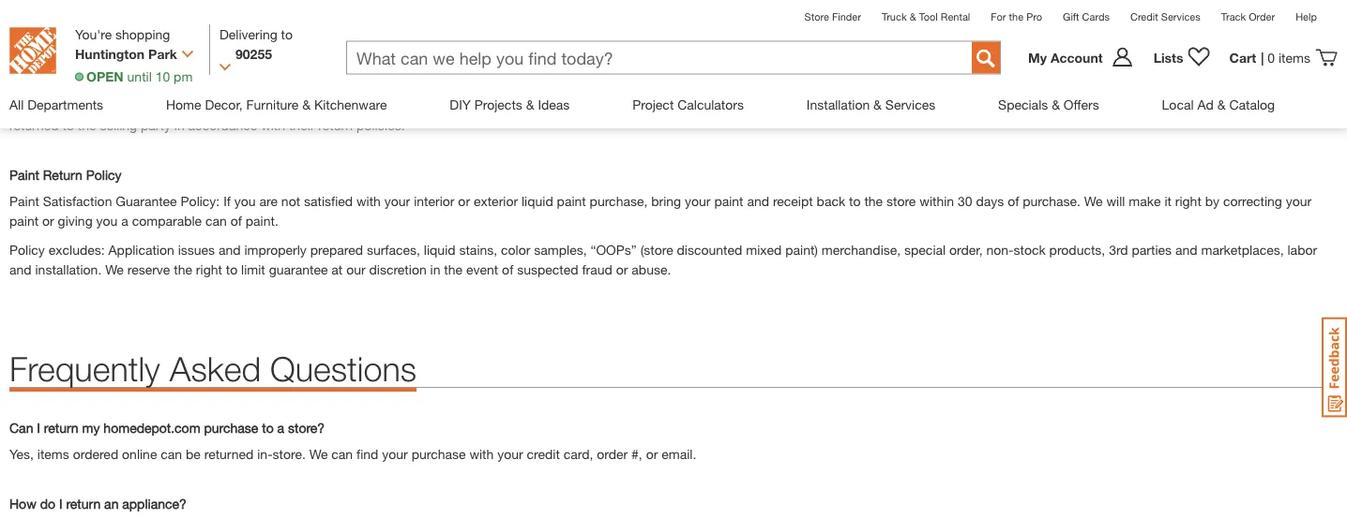 Task type: vqa. For each thing, say whether or not it's contained in the screenshot.
The
yes



Task type: describe. For each thing, give the bounding box(es) containing it.
lists link
[[1145, 46, 1221, 69]]

you're shopping
[[75, 26, 170, 42]]

& left third- at top right
[[874, 97, 882, 112]]

local ad & catalog link
[[1162, 81, 1276, 129]]

order inside if an order arrives damaged or incomplete or needs replacement parts, contact customer support by texting "support" to 38698, 24 hours a day, 7 days a week, or calling for assistance at 1-800-430-3376, 7 days a week, 6a.m. - 2a.m. et within 30 days of delivery for resolution.
[[38, 2, 69, 17]]

purchase,
[[590, 193, 648, 209]]

projects
[[475, 97, 523, 112]]

products,
[[1050, 242, 1106, 258]]

return up selling
[[113, 98, 148, 113]]

satisfied
[[304, 193, 353, 209]]

apply
[[200, 98, 232, 113]]

help link
[[1296, 11, 1318, 23]]

0 horizontal spatial can
[[161, 447, 182, 462]]

party,
[[206, 71, 239, 87]]

-
[[46, 22, 51, 37]]

policy excludes: application issues and improperly prepared surfaces, liquid stains, color samples, "oops" (store discounted mixed paint) merchandise, special order, non-stock products, 3rd parties and marketplaces, labor and installation. we reserve the right to limit guarantee at our discretion in the event of suspected fraud or abuse.
[[9, 242, 1318, 277]]

a left the day,
[[826, 2, 833, 17]]

return down "kitchenware"
[[318, 117, 353, 133]]

10
[[155, 69, 170, 84]]

2 7 from the left
[[1216, 2, 1223, 17]]

or inside policy excludes: application issues and improperly prepared surfaces, liquid stains, color samples, "oops" (store discounted mixed paint) merchandise, special order, non-stock products, 3rd parties and marketplaces, labor and installation. we reserve the right to limit guarantee at our discretion in the event of suspected fraud or abuse.
[[616, 262, 628, 277]]

for
[[991, 11, 1007, 23]]

0
[[1268, 50, 1276, 65]]

1 horizontal spatial for
[[1013, 2, 1029, 17]]

& left the offers in the right of the page
[[1052, 97, 1061, 112]]

day,
[[837, 2, 861, 17]]

in inside policy excludes: application issues and improperly prepared surfaces, liquid stains, color samples, "oops" (store discounted mixed paint) merchandise, special order, non-stock products, 3rd parties and marketplaces, labor and installation. we reserve the right to limit guarantee at our discretion in the event of suspected fraud or abuse.
[[430, 262, 441, 277]]

suspected
[[517, 262, 579, 277]]

or left the calling at the top right
[[956, 2, 968, 17]]

diy projects & ideas link
[[450, 81, 570, 129]]

not
[[281, 193, 300, 209]]

your right find
[[382, 447, 408, 462]]

(store
[[641, 242, 674, 258]]

and right issues on the left of the page
[[219, 242, 241, 258]]

homedepot.com).
[[634, 98, 738, 113]]

0 horizontal spatial from
[[140, 71, 167, 87]]

local ad & catalog
[[1162, 97, 1276, 112]]

specials & offers
[[999, 97, 1100, 112]]

improperly
[[244, 242, 307, 258]]

1 horizontal spatial an
[[104, 496, 119, 512]]

at inside policy excludes: application issues and improperly prepared surfaces, liquid stains, color samples, "oops" (store discounted mixed paint) merchandise, special order, non-stock products, 3rd parties and marketplaces, labor and installation. we reserve the right to limit guarantee at our discretion in the event of suspected fraud or abuse.
[[332, 262, 343, 277]]

my
[[82, 420, 100, 436]]

0 vertical spatial you
[[234, 193, 256, 209]]

to inside policy excludes: application issues and improperly prepared surfaces, liquid stains, color samples, "oops" (store discounted mixed paint) merchandise, special order, non-stock products, 3rd parties and marketplaces, labor and installation. we reserve the right to limit guarantee at our discretion in the event of suspected fraud or abuse.
[[226, 262, 238, 277]]

a inside the home depot return policies apply only to items purchased from the home depot (in store or online at homedepot.com). items purchased from a third-party or marketplace seller, but shipped by the home depot, must be returned to the selling party in accordance with their return policies.
[[874, 98, 881, 113]]

or right (in
[[565, 98, 577, 113]]

paint for paint return policy
[[9, 167, 39, 183]]

at inside the home depot return policies apply only to items purchased from the home depot (in store or online at homedepot.com). items purchased from a third-party or marketplace seller, but shipped by the home depot, must be returned to the selling party in accordance with their return policies.
[[619, 98, 631, 113]]

submit search image
[[977, 49, 996, 68]]

1 vertical spatial be
[[186, 447, 201, 462]]

0 horizontal spatial party
[[141, 117, 171, 133]]

delivering
[[220, 26, 278, 42]]

store inside the paint satisfaction guarantee policy: if you are not satisfied with your interior or exterior liquid paint purchase, bring your paint and receipt back to the store within 30 days of purchase. we will make it right by correcting your paint or giving you a comparable can of paint.
[[887, 193, 916, 209]]

0 horizontal spatial for
[[263, 22, 278, 37]]

to inside the paint satisfaction guarantee policy: if you are not satisfied with your interior or exterior liquid paint purchase, bring your paint and receipt back to the store within 30 days of purchase. we will make it right by correcting your paint or giving you a comparable can of paint.
[[849, 193, 861, 209]]

1 vertical spatial purchase
[[412, 447, 466, 462]]

or left marketplace
[[950, 98, 962, 113]]

to down departments
[[62, 117, 74, 133]]

your left credit
[[498, 447, 523, 462]]

depot,
[[1235, 98, 1274, 113]]

ad
[[1198, 97, 1214, 112]]

by inside if an order arrives damaged or incomplete or needs replacement parts, contact customer support by texting "support" to 38698, 24 hours a day, 7 days a week, or calling for assistance at 1-800-430-3376, 7 days a week, 6a.m. - 2a.m. et within 30 days of delivery for resolution.
[[588, 2, 602, 17]]

needs
[[274, 2, 310, 17]]

1 vertical spatial you
[[96, 213, 118, 229]]

online inside the home depot return policies apply only to items purchased from the home depot (in store or online at homedepot.com). items purchased from a third-party or marketplace seller, but shipped by the home depot, must be returned to the selling party in accordance with their return policies.
[[581, 98, 616, 113]]

2 horizontal spatial paint
[[715, 193, 744, 209]]

a left the store?
[[277, 420, 284, 436]]

38698,
[[727, 2, 767, 17]]

returned inside the home depot return policies apply only to items purchased from the home depot (in store or online at homedepot.com). items purchased from a third-party or marketplace seller, but shipped by the home depot, must be returned to the selling party in accordance with their return policies.
[[9, 117, 59, 133]]

guarantee
[[116, 193, 177, 209]]

return right do
[[66, 496, 101, 512]]

items
[[742, 98, 774, 113]]

2 depot from the left
[[475, 98, 511, 113]]

your right correcting
[[1287, 193, 1312, 209]]

2 vertical spatial we
[[310, 447, 328, 462]]

by inside the paint satisfaction guarantee policy: if you are not satisfied with your interior or exterior liquid paint purchase, bring your paint and receipt back to the store within 30 days of purchase. we will make it right by correcting your paint or giving you a comparable can of paint.
[[1206, 193, 1220, 209]]

yes, items ordered online can be returned in-store. we can find your purchase with your credit card, order #, or email.
[[9, 447, 697, 462]]

1 depot from the left
[[74, 98, 110, 113]]

can i return my homedepot.com purchase to a store?
[[9, 420, 325, 436]]

or right #,
[[646, 447, 658, 462]]

return left my
[[44, 420, 79, 436]]

1 week, from the left
[[918, 2, 952, 17]]

the right for
[[1010, 11, 1024, 23]]

it
[[1165, 193, 1172, 209]]

if an order arrives damaged or incomplete or needs replacement parts, contact customer support by texting "support" to 38698, 24 hours a day, 7 days a week, or calling for assistance at 1-800-430-3376, 7 days a week, 6a.m. - 2a.m. et within 30 days of delivery for resolution.
[[9, 2, 1304, 37]]

labor
[[1288, 242, 1318, 258]]

2 horizontal spatial from
[[844, 98, 870, 113]]

store inside the home depot return policies apply only to items purchased from the home depot (in store or online at homedepot.com). items purchased from a third-party or marketplace seller, but shipped by the home depot, must be returned to the selling party in accordance with their return policies.
[[532, 98, 561, 113]]

if inside if an order arrives damaged or incomplete or needs replacement parts, contact customer support by texting "support" to 38698, 24 hours a day, 7 days a week, or calling for assistance at 1-800-430-3376, 7 days a week, 6a.m. - 2a.m. et within 30 days of delivery for resolution.
[[9, 2, 17, 17]]

in inside the home depot return policies apply only to items purchased from the home depot (in store or online at homedepot.com). items purchased from a third-party or marketplace seller, but shipped by the home depot, must be returned to the selling party in accordance with their return policies.
[[174, 117, 185, 133]]

make
[[1129, 193, 1161, 209]]

1 horizontal spatial policy
[[86, 167, 122, 183]]

2 purchased from the left
[[778, 98, 840, 113]]

store finder link
[[805, 11, 862, 23]]

my account link
[[1029, 46, 1145, 69]]

be inside the home depot return policies apply only to items purchased from the home depot (in store or online at homedepot.com). items purchased from a third-party or marketplace seller, but shipped by the home depot, must be returned to the selling party in accordance with their return policies.
[[1311, 98, 1326, 113]]

your right bring
[[685, 193, 711, 209]]

reserve
[[127, 262, 170, 277]]

0 horizontal spatial online
[[122, 447, 157, 462]]

pro
[[1027, 11, 1043, 23]]

parts,
[[390, 2, 424, 17]]

et
[[91, 22, 107, 37]]

how
[[9, 496, 36, 512]]

shopping
[[115, 26, 170, 42]]

to right the only
[[264, 98, 275, 113]]

30 inside the paint satisfaction guarantee policy: if you are not satisfied with your interior or exterior liquid paint purchase, bring your paint and receipt back to the store within 30 days of purchase. we will make it right by correcting your paint or giving you a comparable can of paint.
[[958, 193, 973, 209]]

are
[[260, 193, 278, 209]]

only
[[236, 98, 260, 113]]

days right 3376,
[[1227, 2, 1255, 17]]

paint.
[[246, 213, 279, 229]]

days left tool
[[875, 2, 903, 17]]

arrives
[[73, 2, 112, 17]]

1 vertical spatial i
[[59, 496, 62, 512]]

of left paint.
[[231, 213, 242, 229]]

0 horizontal spatial services
[[886, 97, 936, 112]]

24
[[771, 2, 786, 17]]

satisfaction
[[43, 193, 112, 209]]

back
[[817, 193, 846, 209]]

store.
[[273, 447, 306, 462]]

merchandise,
[[822, 242, 901, 258]]

event
[[466, 262, 499, 277]]

to inside if an order arrives damaged or incomplete or needs replacement parts, contact customer support by texting "support" to 38698, 24 hours a day, 7 days a week, or calling for assistance at 1-800-430-3376, 7 days a week, 6a.m. - 2a.m. et within 30 days of delivery for resolution.
[[712, 2, 723, 17]]

accordance
[[188, 117, 257, 133]]

1-
[[1113, 2, 1126, 17]]

all departments
[[9, 97, 103, 112]]

by inside the home depot return policies apply only to items purchased from the home depot (in store or online at homedepot.com). items purchased from a third-party or marketplace seller, but shipped by the home depot, must be returned to the selling party in accordance with their return policies.
[[1152, 98, 1167, 113]]

our
[[346, 262, 366, 277]]

to up in-
[[262, 420, 274, 436]]

and right parties
[[1176, 242, 1198, 258]]

installation.
[[35, 262, 102, 277]]

& up the their
[[302, 97, 311, 112]]

discounted
[[677, 242, 743, 258]]

tool
[[919, 11, 938, 23]]

track order link
[[1222, 11, 1276, 23]]

to down the needs
[[281, 26, 293, 42]]

receipt
[[773, 193, 813, 209]]

damaged
[[115, 2, 171, 17]]

delivery
[[214, 22, 259, 37]]

home decor, furniture & kitchenware link
[[166, 81, 387, 129]]

policies.
[[357, 117, 405, 133]]

2a.m.
[[55, 22, 88, 37]]

furniture
[[246, 97, 299, 112]]

can inside the paint satisfaction guarantee policy: if you are not satisfied with your interior or exterior liquid paint purchase, bring your paint and receipt back to the store within 30 days of purchase. we will make it right by correcting your paint or giving you a comparable can of paint.
[[206, 213, 227, 229]]

the inside the home depot return policies apply only to items purchased from the home depot (in store or online at homedepot.com). items purchased from a third-party or marketplace seller, but shipped by the home depot, must be returned to the selling party in accordance with their return policies.
[[78, 117, 96, 133]]

do
[[40, 496, 55, 512]]

or right damaged
[[175, 2, 187, 17]]

order
[[1249, 11, 1276, 23]]

the left event
[[444, 262, 463, 277]]

the home depot logo link
[[9, 27, 56, 74]]

1 horizontal spatial order
[[597, 447, 628, 462]]

within inside the paint satisfaction guarantee policy: if you are not satisfied with your interior or exterior liquid paint purchase, bring your paint and receipt back to the store within 30 days of purchase. we will make it right by correcting your paint or giving you a comparable can of paint.
[[920, 193, 955, 209]]

lists
[[1154, 50, 1184, 65]]

an inside if an order arrives damaged or incomplete or needs replacement parts, contact customer support by texting "support" to 38698, 24 hours a day, 7 days a week, or calling for assistance at 1-800-430-3376, 7 days a week, 6a.m. - 2a.m. et within 30 days of delivery for resolution.
[[20, 2, 35, 17]]

hours
[[789, 2, 822, 17]]

days up park
[[167, 22, 195, 37]]

2 horizontal spatial can
[[332, 447, 353, 462]]

ordered
[[73, 447, 118, 462]]

right inside policy excludes: application issues and improperly prepared surfaces, liquid stains, color samples, "oops" (store discounted mixed paint) merchandise, special order, non-stock products, 3rd parties and marketplaces, labor and installation. we reserve the right to limit guarantee at our discretion in the event of suspected fraud or abuse.
[[196, 262, 222, 277]]



Task type: locate. For each thing, give the bounding box(es) containing it.
services right credit
[[1162, 11, 1201, 23]]

& left tool
[[910, 11, 917, 23]]

0 horizontal spatial purchase
[[204, 420, 258, 436]]

must
[[1278, 98, 1307, 113]]

0 horizontal spatial liquid
[[424, 242, 456, 258]]

the inside the paint satisfaction guarantee policy: if you are not satisfied with your interior or exterior liquid paint purchase, bring your paint and receipt back to the store within 30 days of purchase. we will make it right by correcting your paint or giving you a comparable can of paint.
[[865, 193, 883, 209]]

0 horizontal spatial i
[[37, 420, 40, 436]]

home down merchandise on the top
[[35, 98, 70, 113]]

0 vertical spatial we
[[1085, 193, 1103, 209]]

a inside the paint satisfaction guarantee policy: if you are not satisfied with your interior or exterior liquid paint purchase, bring your paint and receipt back to the store within 30 days of purchase. we will make it right by correcting your paint or giving you a comparable can of paint.
[[121, 213, 128, 229]]

credit services link
[[1131, 11, 1201, 23]]

a right track
[[1259, 2, 1266, 17]]

the left the diy
[[411, 98, 433, 113]]

paint for paint satisfaction guarantee policy: if you are not satisfied with your interior or exterior liquid paint purchase, bring your paint and receipt back to the store within 30 days of purchase. we will make it right by correcting your paint or giving you a comparable can of paint.
[[9, 193, 39, 209]]

0 horizontal spatial within
[[110, 22, 145, 37]]

2 horizontal spatial at
[[1098, 2, 1110, 17]]

2 horizontal spatial we
[[1085, 193, 1103, 209]]

0 vertical spatial order
[[38, 2, 69, 17]]

you left are
[[234, 193, 256, 209]]

and inside the paint satisfaction guarantee policy: if you are not satisfied with your interior or exterior liquid paint purchase, bring your paint and receipt back to the store within 30 days of purchase. we will make it right by correcting your paint or giving you a comparable can of paint.
[[747, 193, 770, 209]]

with right satisfied
[[357, 193, 381, 209]]

1 horizontal spatial week,
[[1269, 2, 1304, 17]]

0 vertical spatial services
[[1162, 11, 1201, 23]]

guarantee
[[269, 262, 328, 277]]

the down issues on the left of the page
[[174, 262, 192, 277]]

liquid inside policy excludes: application issues and improperly prepared surfaces, liquid stains, color samples, "oops" (store discounted mixed paint) merchandise, special order, non-stock products, 3rd parties and marketplaces, labor and installation. we reserve the right to limit guarantee at our discretion in the event of suspected fraud or abuse.
[[424, 242, 456, 258]]

sellers
[[319, 71, 358, 87]]

a
[[826, 2, 833, 17], [907, 2, 914, 17], [1259, 2, 1266, 17], [874, 98, 881, 113], [121, 213, 128, 229], [277, 420, 284, 436]]

1 vertical spatial in
[[430, 262, 441, 277]]

1 vertical spatial for
[[263, 22, 278, 37]]

0 horizontal spatial in
[[174, 117, 185, 133]]

0 horizontal spatial right
[[196, 262, 222, 277]]

0 horizontal spatial you
[[96, 213, 118, 229]]

gift
[[1063, 11, 1080, 23]]

find
[[357, 447, 379, 462]]

1 horizontal spatial at
[[619, 98, 631, 113]]

with left credit
[[470, 447, 494, 462]]

#,
[[632, 447, 643, 462]]

0 vertical spatial in
[[174, 117, 185, 133]]

0 vertical spatial at
[[1098, 2, 1110, 17]]

0 horizontal spatial 7
[[864, 2, 872, 17]]

1 paint from the top
[[9, 167, 39, 183]]

items
[[1279, 50, 1311, 65], [279, 98, 311, 113], [37, 447, 69, 462]]

by left correcting
[[1206, 193, 1220, 209]]

a down guarantee
[[121, 213, 128, 229]]

party left marketplace
[[916, 98, 946, 113]]

we inside the paint satisfaction guarantee policy: if you are not satisfied with your interior or exterior liquid paint purchase, bring your paint and receipt back to the store within 30 days of purchase. we will make it right by correcting your paint or giving you a comparable can of paint.
[[1085, 193, 1103, 209]]

paint left return
[[9, 167, 39, 183]]

park
[[148, 46, 177, 61]]

at left 'project'
[[619, 98, 631, 113]]

0 horizontal spatial if
[[9, 2, 17, 17]]

in down policies
[[174, 117, 185, 133]]

within inside if an order arrives damaged or incomplete or needs replacement parts, contact customer support by texting "support" to 38698, 24 hours a day, 7 days a week, or calling for assistance at 1-800-430-3376, 7 days a week, 6a.m. - 2a.m. et within 30 days of delivery for resolution.
[[110, 22, 145, 37]]

at inside if an order arrives damaged or incomplete or needs replacement parts, contact customer support by texting "support" to 38698, 24 hours a day, 7 days a week, or calling for assistance at 1-800-430-3376, 7 days a week, 6a.m. - 2a.m. et within 30 days of delivery for resolution.
[[1098, 2, 1110, 17]]

the home depot image
[[9, 27, 56, 74]]

0 vertical spatial by
[[588, 2, 602, 17]]

& left ideas
[[526, 97, 535, 112]]

7
[[864, 2, 872, 17], [1216, 2, 1223, 17]]

1 horizontal spatial purchase
[[412, 447, 466, 462]]

you right giving
[[96, 213, 118, 229]]

track order
[[1222, 11, 1276, 23]]

7 right 3376,
[[1216, 2, 1223, 17]]

1 horizontal spatial be
[[1311, 98, 1326, 113]]

the
[[9, 98, 31, 113], [411, 98, 433, 113], [1170, 98, 1192, 113]]

within up the special at the top right
[[920, 193, 955, 209]]

430-
[[1153, 2, 1180, 17]]

1 vertical spatial if
[[224, 193, 231, 209]]

1 horizontal spatial paint
[[557, 193, 586, 209]]

if up 6a.m.
[[9, 2, 17, 17]]

1 horizontal spatial liquid
[[522, 193, 553, 209]]

liquid inside the paint satisfaction guarantee policy: if you are not satisfied with your interior or exterior liquid paint purchase, bring your paint and receipt back to the store within 30 days of purchase. we will make it right by correcting your paint or giving you a comparable can of paint.
[[522, 193, 553, 209]]

online right ideas
[[581, 98, 616, 113]]

liquid left stains,
[[424, 242, 456, 258]]

0 horizontal spatial be
[[186, 447, 201, 462]]

for down the needs
[[263, 22, 278, 37]]

7 right the day,
[[864, 2, 872, 17]]

return
[[43, 167, 82, 183]]

asked
[[170, 349, 261, 389]]

to
[[712, 2, 723, 17], [281, 26, 293, 42], [264, 98, 275, 113], [62, 117, 74, 133], [849, 193, 861, 209], [226, 262, 238, 277], [262, 420, 274, 436]]

purchase up in-
[[204, 420, 258, 436]]

contact
[[428, 2, 472, 17]]

0 vertical spatial store
[[532, 98, 561, 113]]

store finder
[[805, 11, 862, 23]]

marketplace
[[965, 98, 1038, 113]]

0 horizontal spatial store
[[532, 98, 561, 113]]

of
[[199, 22, 210, 37], [1008, 193, 1020, 209], [231, 213, 242, 229], [502, 262, 514, 277]]

of down "incomplete"
[[199, 22, 210, 37]]

1 vertical spatial items
[[279, 98, 311, 113]]

catalog
[[1230, 97, 1276, 112]]

items up the their
[[279, 98, 311, 113]]

1 horizontal spatial the
[[411, 98, 433, 113]]

paint inside the paint satisfaction guarantee policy: if you are not satisfied with your interior or exterior liquid paint purchase, bring your paint and receipt back to the store within 30 days of purchase. we will make it right by correcting your paint or giving you a comparable can of paint.
[[9, 193, 39, 209]]

1 vertical spatial we
[[105, 262, 124, 277]]

0 horizontal spatial the
[[9, 98, 31, 113]]

0 horizontal spatial with
[[261, 117, 285, 133]]

0 horizontal spatial depot
[[74, 98, 110, 113]]

of left 'purchase.'
[[1008, 193, 1020, 209]]

order left #,
[[597, 447, 628, 462]]

liquid right exterior
[[522, 193, 553, 209]]

right right it
[[1176, 193, 1202, 209]]

30 up order,
[[958, 193, 973, 209]]

ordered
[[89, 71, 137, 87]]

0 horizontal spatial purchased
[[315, 98, 377, 113]]

returned down "all"
[[9, 117, 59, 133]]

home down the merchandise ordered from third-party, marketplace sellers
[[166, 97, 201, 112]]

delivering to
[[220, 26, 293, 42]]

be down can i return my homedepot.com purchase to a store?
[[186, 447, 201, 462]]

finder
[[832, 11, 862, 23]]

from left third- at top right
[[844, 98, 870, 113]]

return
[[113, 98, 148, 113], [318, 117, 353, 133], [44, 420, 79, 436], [66, 496, 101, 512]]

paint left purchase,
[[557, 193, 586, 209]]

30 down damaged
[[149, 22, 163, 37]]

with inside the paint satisfaction guarantee policy: if you are not satisfied with your interior or exterior liquid paint purchase, bring your paint and receipt back to the store within 30 days of purchase. we will make it right by correcting your paint or giving you a comparable can of paint.
[[357, 193, 381, 209]]

home right the local at the right top of page
[[1196, 98, 1231, 113]]

1 vertical spatial by
[[1152, 98, 1167, 113]]

to left 38698,
[[712, 2, 723, 17]]

a left tool
[[907, 2, 914, 17]]

1 7 from the left
[[864, 2, 872, 17]]

services right installation
[[886, 97, 936, 112]]

&
[[910, 11, 917, 23], [302, 97, 311, 112], [526, 97, 535, 112], [874, 97, 882, 112], [1052, 97, 1061, 112], [1218, 97, 1226, 112]]

1 purchased from the left
[[315, 98, 377, 113]]

decor,
[[205, 97, 243, 112]]

1 horizontal spatial services
[[1162, 11, 1201, 23]]

be right must
[[1311, 98, 1326, 113]]

"support"
[[649, 2, 708, 17]]

right down issues on the left of the page
[[196, 262, 222, 277]]

help
[[1296, 11, 1318, 23]]

0 vertical spatial policy
[[86, 167, 122, 183]]

departments
[[27, 97, 103, 112]]

1 vertical spatial order
[[597, 447, 628, 462]]

installation
[[807, 97, 870, 112]]

1 horizontal spatial if
[[224, 193, 231, 209]]

we left "will"
[[1085, 193, 1103, 209]]

1 horizontal spatial 7
[[1216, 2, 1223, 17]]

will
[[1107, 193, 1126, 209]]

paint satisfaction guarantee policy: if you are not satisfied with your interior or exterior liquid paint purchase, bring your paint and receipt back to the store within 30 days of purchase. we will make it right by correcting your paint or giving you a comparable can of paint.
[[9, 193, 1312, 229]]

for right for
[[1013, 2, 1029, 17]]

items for 0
[[1279, 50, 1311, 65]]

limit
[[241, 262, 265, 277]]

we down the store?
[[310, 447, 328, 462]]

1 horizontal spatial 30
[[958, 193, 973, 209]]

paint left giving
[[9, 213, 39, 229]]

my account
[[1029, 50, 1103, 65]]

paint)
[[786, 242, 818, 258]]

at left our on the left bottom of page
[[332, 262, 343, 277]]

if inside the paint satisfaction guarantee policy: if you are not satisfied with your interior or exterior liquid paint purchase, bring your paint and receipt back to the store within 30 days of purchase. we will make it right by correcting your paint or giving you a comparable can of paint.
[[224, 193, 231, 209]]

1 vertical spatial returned
[[204, 447, 254, 462]]

or
[[175, 2, 187, 17], [259, 2, 271, 17], [956, 2, 968, 17], [565, 98, 577, 113], [950, 98, 962, 113], [458, 193, 470, 209], [42, 213, 54, 229], [616, 262, 628, 277], [646, 447, 658, 462]]

0 vertical spatial returned
[[9, 117, 59, 133]]

1 horizontal spatial party
[[916, 98, 946, 113]]

can
[[9, 420, 33, 436]]

home left the 'projects'
[[436, 98, 472, 113]]

by left texting
[[588, 2, 602, 17]]

paint down paint return policy
[[9, 193, 39, 209]]

purchase right find
[[412, 447, 466, 462]]

your left interior
[[385, 193, 410, 209]]

2 vertical spatial with
[[470, 447, 494, 462]]

or down "oops"
[[616, 262, 628, 277]]

credit
[[527, 447, 560, 462]]

huntington park
[[75, 46, 177, 61]]

0 vertical spatial i
[[37, 420, 40, 436]]

30 inside if an order arrives damaged or incomplete or needs replacement parts, contact customer support by texting "support" to 38698, 24 hours a day, 7 days a week, or calling for assistance at 1-800-430-3376, 7 days a week, 6a.m. - 2a.m. et within 30 days of delivery for resolution.
[[149, 22, 163, 37]]

None text field
[[347, 42, 954, 76], [347, 42, 954, 76], [347, 42, 954, 76], [347, 42, 954, 76]]

email.
[[662, 447, 697, 462]]

1 vertical spatial with
[[357, 193, 381, 209]]

2 horizontal spatial with
[[470, 447, 494, 462]]

& right ad
[[1218, 97, 1226, 112]]

until
[[127, 69, 152, 84]]

0 vertical spatial paint
[[9, 167, 39, 183]]

1 vertical spatial paint
[[9, 193, 39, 209]]

diy
[[450, 97, 471, 112]]

1 vertical spatial an
[[104, 496, 119, 512]]

items right 0
[[1279, 50, 1311, 65]]

an left appliance?
[[104, 496, 119, 512]]

shipped
[[1101, 98, 1149, 113]]

3376,
[[1180, 2, 1213, 17]]

stock
[[1014, 242, 1046, 258]]

days inside the paint satisfaction guarantee policy: if you are not satisfied with your interior or exterior liquid paint purchase, bring your paint and receipt back to the store within 30 days of purchase. we will make it right by correcting your paint or giving you a comparable can of paint.
[[977, 193, 1005, 209]]

1 vertical spatial at
[[619, 98, 631, 113]]

assistance
[[1032, 2, 1095, 17]]

or up delivering to
[[259, 2, 271, 17]]

at left 1-
[[1098, 2, 1110, 17]]

you
[[234, 193, 256, 209], [96, 213, 118, 229]]

1 horizontal spatial depot
[[475, 98, 511, 113]]

0 horizontal spatial paint
[[9, 213, 39, 229]]

we inside policy excludes: application issues and improperly prepared surfaces, liquid stains, color samples, "oops" (store discounted mixed paint) merchandise, special order, non-stock products, 3rd parties and marketplaces, labor and installation. we reserve the right to limit guarantee at our discretion in the event of suspected fraud or abuse.
[[105, 262, 124, 277]]

abuse.
[[632, 262, 671, 277]]

of down color
[[502, 262, 514, 277]]

1 horizontal spatial by
[[1152, 98, 1167, 113]]

exterior
[[474, 193, 518, 209]]

2 the from the left
[[411, 98, 433, 113]]

by right shipped
[[1152, 98, 1167, 113]]

open
[[86, 69, 124, 84]]

1 vertical spatial liquid
[[424, 242, 456, 258]]

project calculators
[[633, 97, 744, 112]]

week,
[[918, 2, 952, 17], [1269, 2, 1304, 17]]

an up 6a.m.
[[20, 2, 35, 17]]

1 horizontal spatial from
[[380, 98, 407, 113]]

0 vertical spatial 30
[[149, 22, 163, 37]]

in-
[[257, 447, 273, 462]]

paint up discounted
[[715, 193, 744, 209]]

within up huntington park
[[110, 22, 145, 37]]

1 horizontal spatial online
[[581, 98, 616, 113]]

1 vertical spatial online
[[122, 447, 157, 462]]

policy inside policy excludes: application issues and improperly prepared surfaces, liquid stains, color samples, "oops" (store discounted mixed paint) merchandise, special order, non-stock products, 3rd parties and marketplaces, labor and installation. we reserve the right to limit guarantee at our discretion in the event of suspected fraud or abuse.
[[9, 242, 45, 258]]

we down the application
[[105, 262, 124, 277]]

1 horizontal spatial returned
[[204, 447, 254, 462]]

of inside if an order arrives damaged or incomplete or needs replacement parts, contact customer support by texting "support" to 38698, 24 hours a day, 7 days a week, or calling for assistance at 1-800-430-3376, 7 days a week, 6a.m. - 2a.m. et within 30 days of delivery for resolution.
[[199, 22, 210, 37]]

items for yes,
[[37, 447, 69, 462]]

1 horizontal spatial within
[[920, 193, 955, 209]]

my
[[1029, 50, 1047, 65]]

interior
[[414, 193, 455, 209]]

from down park
[[140, 71, 167, 87]]

0 horizontal spatial at
[[332, 262, 343, 277]]

non-
[[987, 242, 1014, 258]]

party
[[916, 98, 946, 113], [141, 117, 171, 133]]

diy projects & ideas
[[450, 97, 570, 112]]

0 vertical spatial items
[[1279, 50, 1311, 65]]

special
[[905, 242, 946, 258]]

"oops"
[[591, 242, 637, 258]]

ideas
[[538, 97, 570, 112]]

and left 'installation.'
[[9, 262, 32, 277]]

0 vertical spatial be
[[1311, 98, 1326, 113]]

30
[[149, 22, 163, 37], [958, 193, 973, 209]]

0 horizontal spatial week,
[[918, 2, 952, 17]]

1 horizontal spatial with
[[357, 193, 381, 209]]

1 vertical spatial policy
[[9, 242, 45, 258]]

2 week, from the left
[[1269, 2, 1304, 17]]

0 horizontal spatial an
[[20, 2, 35, 17]]

of inside policy excludes: application issues and improperly prepared surfaces, liquid stains, color samples, "oops" (store discounted mixed paint) merchandise, special order, non-stock products, 3rd parties and marketplaces, labor and installation. we reserve the right to limit guarantee at our discretion in the event of suspected fraud or abuse.
[[502, 262, 514, 277]]

or left giving
[[42, 213, 54, 229]]

0 horizontal spatial returned
[[9, 117, 59, 133]]

store right (in
[[532, 98, 561, 113]]

0 vertical spatial purchase
[[204, 420, 258, 436]]

0 horizontal spatial order
[[38, 2, 69, 17]]

store up the special at the top right
[[887, 193, 916, 209]]

1 horizontal spatial we
[[310, 447, 328, 462]]

(in
[[515, 98, 528, 113]]

paint return policy
[[9, 167, 122, 183]]

2 paint from the top
[[9, 193, 39, 209]]

1 vertical spatial services
[[886, 97, 936, 112]]

1 vertical spatial party
[[141, 117, 171, 133]]

credit
[[1131, 11, 1159, 23]]

online down homedepot.com
[[122, 447, 157, 462]]

project calculators link
[[633, 81, 744, 129]]

in right discretion
[[430, 262, 441, 277]]

specials
[[999, 97, 1049, 112]]

from
[[140, 71, 167, 87], [380, 98, 407, 113], [844, 98, 870, 113]]

items inside the home depot return policies apply only to items purchased from the home depot (in store or online at homedepot.com). items purchased from a third-party or marketplace seller, but shipped by the home depot, must be returned to the selling party in accordance with their return policies.
[[279, 98, 311, 113]]

i right can
[[37, 420, 40, 436]]

policy
[[86, 167, 122, 183], [9, 242, 45, 258]]

to right back
[[849, 193, 861, 209]]

surfaces,
[[367, 242, 420, 258]]

third-
[[885, 98, 916, 113]]

1 the from the left
[[9, 98, 31, 113]]

0 horizontal spatial policy
[[9, 242, 45, 258]]

if right "policy:"
[[224, 193, 231, 209]]

0 horizontal spatial items
[[37, 447, 69, 462]]

resolution.
[[282, 22, 343, 37]]

0 horizontal spatial 30
[[149, 22, 163, 37]]

in
[[174, 117, 185, 133], [430, 262, 441, 277]]

1 vertical spatial 30
[[958, 193, 973, 209]]

0 horizontal spatial we
[[105, 262, 124, 277]]

by
[[588, 2, 602, 17], [1152, 98, 1167, 113], [1206, 193, 1220, 209]]

cart
[[1230, 50, 1257, 65]]

right
[[1176, 193, 1202, 209], [196, 262, 222, 277]]

i right do
[[59, 496, 62, 512]]

2 horizontal spatial by
[[1206, 193, 1220, 209]]

or right interior
[[458, 193, 470, 209]]

and left receipt
[[747, 193, 770, 209]]

1 horizontal spatial right
[[1176, 193, 1202, 209]]

texting
[[606, 2, 646, 17]]

2 horizontal spatial the
[[1170, 98, 1192, 113]]

from up policies.
[[380, 98, 407, 113]]

0 vertical spatial for
[[1013, 2, 1029, 17]]

2 vertical spatial items
[[37, 447, 69, 462]]

card,
[[564, 447, 594, 462]]

kitchenware
[[314, 97, 387, 112]]

1 vertical spatial store
[[887, 193, 916, 209]]

1 horizontal spatial store
[[887, 193, 916, 209]]

3 the from the left
[[1170, 98, 1192, 113]]

feedback link image
[[1322, 317, 1348, 419]]

merchandise ordered from third-party, marketplace sellers
[[9, 71, 358, 87]]

with inside the home depot return policies apply only to items purchased from the home depot (in store or online at homedepot.com). items purchased from a third-party or marketplace seller, but shipped by the home depot, must be returned to the selling party in accordance with their return policies.
[[261, 117, 285, 133]]

right inside the paint satisfaction guarantee policy: if you are not satisfied with your interior or exterior liquid paint purchase, bring your paint and receipt back to the store within 30 days of purchase. we will make it right by correcting your paint or giving you a comparable can of paint.
[[1176, 193, 1202, 209]]

0 vertical spatial right
[[1176, 193, 1202, 209]]

with
[[261, 117, 285, 133], [357, 193, 381, 209], [470, 447, 494, 462]]

6a.m.
[[9, 22, 42, 37]]



